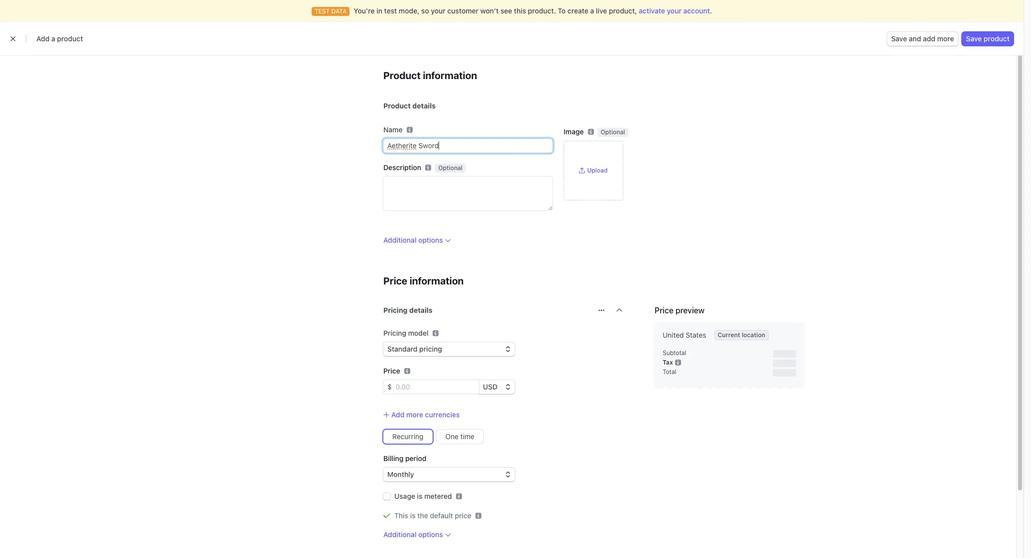 Task type: vqa. For each thing, say whether or not it's contained in the screenshot.
Price to the bottom
yes



Task type: locate. For each thing, give the bounding box(es) containing it.
details up model
[[409, 306, 433, 315]]

information for product information
[[423, 70, 477, 81]]

0 horizontal spatial more
[[407, 411, 423, 419]]

image
[[564, 128, 584, 136]]

1 additional options from the top
[[384, 236, 443, 245]]

price
[[384, 275, 408, 287], [655, 306, 674, 315], [384, 367, 400, 376]]

info image
[[433, 331, 439, 337], [675, 360, 681, 366]]

united
[[663, 331, 684, 340]]

1 options from the top
[[419, 236, 443, 245]]

so
[[421, 6, 429, 15]]

save left and
[[892, 34, 907, 43]]

1 additional options button from the top
[[384, 236, 451, 246]]

upload button
[[580, 167, 608, 175]]

price for price information
[[384, 275, 408, 287]]

additional options
[[384, 236, 443, 245], [384, 531, 443, 540]]

period
[[405, 455, 427, 463]]

0 vertical spatial additional
[[384, 236, 417, 245]]

your right activate
[[667, 6, 682, 15]]

optional for image
[[601, 129, 625, 136]]

1 horizontal spatial a
[[591, 6, 594, 15]]

1 save from the left
[[892, 34, 907, 43]]

2 save from the left
[[967, 34, 982, 43]]

options
[[419, 236, 443, 245], [419, 531, 443, 540]]

additional up the price information
[[384, 236, 417, 245]]

metered
[[425, 493, 452, 501]]

save right add at the right top of page
[[967, 34, 982, 43]]

information
[[423, 70, 477, 81], [410, 275, 464, 287]]

more inside save and add more button
[[938, 34, 955, 43]]

optional down premium plan, sunglasses, etc. text box
[[438, 164, 463, 172]]

info image down subtotal at the right bottom of page
[[675, 360, 681, 366]]

is
[[417, 493, 423, 501], [410, 512, 416, 521]]

1 vertical spatial price
[[655, 306, 674, 315]]

options down this is the default price
[[419, 531, 443, 540]]

1 vertical spatial additional options
[[384, 531, 443, 540]]

save inside button
[[892, 34, 907, 43]]

test
[[384, 6, 397, 15]]

0 horizontal spatial optional
[[438, 164, 463, 172]]

the
[[418, 512, 428, 521]]

billing
[[384, 455, 404, 463]]

0 vertical spatial options
[[419, 236, 443, 245]]

2 additional from the top
[[384, 531, 417, 540]]

1 vertical spatial pricing
[[384, 329, 407, 338]]

information for price information
[[410, 275, 464, 287]]

default
[[430, 512, 453, 521]]

pricing left model
[[384, 329, 407, 338]]

pricing
[[384, 306, 408, 315], [384, 329, 407, 338]]

0 horizontal spatial product
[[57, 34, 83, 43]]

this
[[395, 512, 409, 521]]

your right so
[[431, 6, 446, 15]]

0 horizontal spatial is
[[410, 512, 416, 521]]

0 vertical spatial add
[[36, 34, 50, 43]]

additional options up the price information
[[384, 236, 443, 245]]

0 vertical spatial optional
[[601, 129, 625, 136]]

0 horizontal spatial info image
[[433, 331, 439, 337]]

save
[[892, 34, 907, 43], [967, 34, 982, 43]]

2 your from the left
[[667, 6, 682, 15]]

svg image
[[599, 308, 605, 314]]

info element
[[433, 331, 439, 337]]

optional right image
[[601, 129, 625, 136]]

live
[[596, 6, 607, 15]]

product up name
[[384, 102, 411, 110]]

options up the price information
[[419, 236, 443, 245]]

optional
[[601, 129, 625, 136], [438, 164, 463, 172]]

save for save and add more
[[892, 34, 907, 43]]

None text field
[[384, 177, 553, 211]]

save for save product
[[967, 34, 982, 43]]

2 product from the top
[[384, 102, 411, 110]]

1 vertical spatial product
[[384, 102, 411, 110]]

more
[[938, 34, 955, 43], [407, 411, 423, 419]]

Premium Plan, sunglasses, etc. text field
[[384, 139, 553, 153]]

current
[[718, 332, 741, 339]]

details for pricing details
[[409, 306, 433, 315]]

0 vertical spatial pricing
[[384, 306, 408, 315]]

details inside button
[[409, 306, 433, 315]]

1 product from the left
[[57, 34, 83, 43]]

2 pricing from the top
[[384, 329, 407, 338]]

preview
[[676, 306, 705, 315]]

product,
[[609, 6, 637, 15]]

additional options button down the
[[384, 531, 451, 541]]

1 horizontal spatial your
[[667, 6, 682, 15]]

1 vertical spatial is
[[410, 512, 416, 521]]

product.
[[528, 6, 556, 15]]

model
[[408, 329, 429, 338]]

price left preview
[[655, 306, 674, 315]]

subtotal
[[663, 350, 687, 357]]

price up $
[[384, 367, 400, 376]]

1 pricing from the top
[[384, 306, 408, 315]]

options for 2nd "additional options" 'button' from the top of the page
[[419, 531, 443, 540]]

tab list
[[111, 74, 893, 92]]

won't
[[481, 6, 499, 15]]

additional options for 2nd "additional options" 'button' from the top of the page
[[384, 531, 443, 540]]

to
[[558, 6, 566, 15]]

1 horizontal spatial more
[[938, 34, 955, 43]]

1 vertical spatial optional
[[438, 164, 463, 172]]

1 additional from the top
[[384, 236, 417, 245]]

current location
[[718, 332, 766, 339]]

name
[[384, 126, 403, 134]]

more right add at the right top of page
[[938, 34, 955, 43]]

additional options down the
[[384, 531, 443, 540]]

price preview
[[655, 306, 705, 315]]

0 horizontal spatial add
[[36, 34, 50, 43]]

2 additional options from the top
[[384, 531, 443, 540]]

united states
[[663, 331, 707, 340]]

add for add more currencies
[[392, 411, 405, 419]]

search…
[[396, 7, 421, 15]]

more up recurring
[[407, 411, 423, 419]]

add
[[923, 34, 936, 43]]

1 vertical spatial add
[[392, 411, 405, 419]]

1 horizontal spatial product
[[984, 34, 1010, 43]]

is left the
[[410, 512, 416, 521]]

product
[[384, 70, 421, 81], [384, 102, 411, 110]]

save and add more
[[892, 34, 955, 43]]

product inside "button"
[[984, 34, 1010, 43]]

0 vertical spatial additional options button
[[384, 236, 451, 246]]

1 vertical spatial more
[[407, 411, 423, 419]]

2 additional options button from the top
[[384, 531, 451, 541]]

1 product from the top
[[384, 70, 421, 81]]

product
[[57, 34, 83, 43], [984, 34, 1010, 43]]

0 vertical spatial information
[[423, 70, 477, 81]]

1 vertical spatial options
[[419, 531, 443, 540]]

0 vertical spatial more
[[938, 34, 955, 43]]

1 vertical spatial a
[[51, 34, 55, 43]]

product up product details
[[384, 70, 421, 81]]

this is the default price
[[395, 512, 472, 521]]

1 vertical spatial information
[[410, 275, 464, 287]]

add
[[36, 34, 50, 43], [392, 411, 405, 419]]

additional
[[384, 236, 417, 245], [384, 531, 417, 540]]

0 vertical spatial price
[[384, 275, 408, 287]]

1 vertical spatial additional options button
[[384, 531, 451, 541]]

price up "pricing details"
[[384, 275, 408, 287]]

1 vertical spatial info image
[[675, 360, 681, 366]]

is right usage
[[417, 493, 423, 501]]

0 vertical spatial additional options
[[384, 236, 443, 245]]

a
[[591, 6, 594, 15], [51, 34, 55, 43]]

upload
[[587, 167, 608, 174]]

details down product information
[[413, 102, 436, 110]]

details
[[413, 102, 436, 110], [409, 306, 433, 315]]

1 vertical spatial additional
[[384, 531, 417, 540]]

2 options from the top
[[419, 531, 443, 540]]

save product
[[967, 34, 1010, 43]]

info image right model
[[433, 331, 439, 337]]

pricing up pricing model
[[384, 306, 408, 315]]

1 horizontal spatial save
[[967, 34, 982, 43]]

details for product details
[[413, 102, 436, 110]]

product for product information
[[384, 70, 421, 81]]

optional for description
[[438, 164, 463, 172]]

1 horizontal spatial optional
[[601, 129, 625, 136]]

0 horizontal spatial your
[[431, 6, 446, 15]]

usage
[[395, 493, 415, 501]]

0 horizontal spatial save
[[892, 34, 907, 43]]

one time
[[446, 433, 475, 441]]

1 vertical spatial details
[[409, 306, 433, 315]]

pricing model
[[384, 329, 429, 338]]

your
[[431, 6, 446, 15], [667, 6, 682, 15]]

additional options button up the price information
[[384, 236, 451, 246]]

1 horizontal spatial add
[[392, 411, 405, 419]]

save inside "button"
[[967, 34, 982, 43]]

2 product from the left
[[984, 34, 1010, 43]]

0 vertical spatial is
[[417, 493, 423, 501]]

0 vertical spatial info image
[[433, 331, 439, 337]]

0 vertical spatial details
[[413, 102, 436, 110]]

additional down the this
[[384, 531, 417, 540]]

0 vertical spatial product
[[384, 70, 421, 81]]

pricing for pricing model
[[384, 329, 407, 338]]

billing period
[[384, 455, 427, 463]]

$
[[388, 383, 392, 392]]

1 horizontal spatial is
[[417, 493, 423, 501]]

add inside button
[[392, 411, 405, 419]]

total
[[663, 369, 677, 376]]

1 horizontal spatial info image
[[675, 360, 681, 366]]

additional options button
[[384, 236, 451, 246], [384, 531, 451, 541]]

pricing inside button
[[384, 306, 408, 315]]



Task type: describe. For each thing, give the bounding box(es) containing it.
customer
[[448, 6, 479, 15]]

add more currencies button
[[384, 410, 460, 420]]

you're in test mode, so your customer won't see this product. to create a live product, activate your account .
[[354, 6, 712, 15]]

description
[[384, 163, 421, 172]]

pricing for pricing details
[[384, 306, 408, 315]]

pricing details button
[[378, 300, 593, 319]]

you're
[[354, 6, 375, 15]]

tax
[[663, 359, 673, 367]]

activate
[[639, 6, 665, 15]]

mode,
[[399, 6, 420, 15]]

is for usage
[[417, 493, 423, 501]]

currencies
[[425, 411, 460, 419]]

options for 2nd "additional options" 'button' from the bottom of the page
[[419, 236, 443, 245]]

0 vertical spatial a
[[591, 6, 594, 15]]

product details
[[384, 102, 436, 110]]

additional for 2nd "additional options" 'button' from the bottom of the page
[[384, 236, 417, 245]]

price information
[[384, 275, 464, 287]]

0 horizontal spatial a
[[51, 34, 55, 43]]

account
[[684, 6, 710, 15]]

usd
[[483, 383, 498, 392]]

recurring
[[393, 433, 424, 441]]

usd button
[[479, 381, 515, 395]]

time
[[461, 433, 475, 441]]

and
[[909, 34, 922, 43]]

price
[[455, 512, 472, 521]]

product information
[[384, 70, 477, 81]]

in
[[377, 6, 383, 15]]

save product button
[[963, 32, 1014, 46]]

save and add more button
[[888, 32, 959, 46]]

product for product details
[[384, 102, 411, 110]]

additional for 2nd "additional options" 'button' from the top of the page
[[384, 531, 417, 540]]

location
[[742, 332, 766, 339]]

states
[[686, 331, 707, 340]]

products
[[111, 55, 170, 72]]

usage is metered
[[395, 493, 452, 501]]

add a product
[[36, 34, 83, 43]]

is for this
[[410, 512, 416, 521]]

activate your account link
[[639, 6, 710, 15]]

create
[[568, 6, 589, 15]]

see
[[501, 6, 512, 15]]

2 vertical spatial price
[[384, 367, 400, 376]]

pricing details
[[384, 306, 433, 315]]

price for price preview
[[655, 306, 674, 315]]

add more currencies
[[392, 411, 460, 419]]

add for add a product
[[36, 34, 50, 43]]

.
[[710, 6, 712, 15]]

1 your from the left
[[431, 6, 446, 15]]

one
[[446, 433, 459, 441]]

this
[[514, 6, 526, 15]]

more inside "add more currencies" button
[[407, 411, 423, 419]]

$ button
[[384, 381, 392, 395]]

0.00 text field
[[392, 381, 479, 395]]

Search… search field
[[380, 5, 624, 17]]

additional options for 2nd "additional options" 'button' from the bottom of the page
[[384, 236, 443, 245]]



